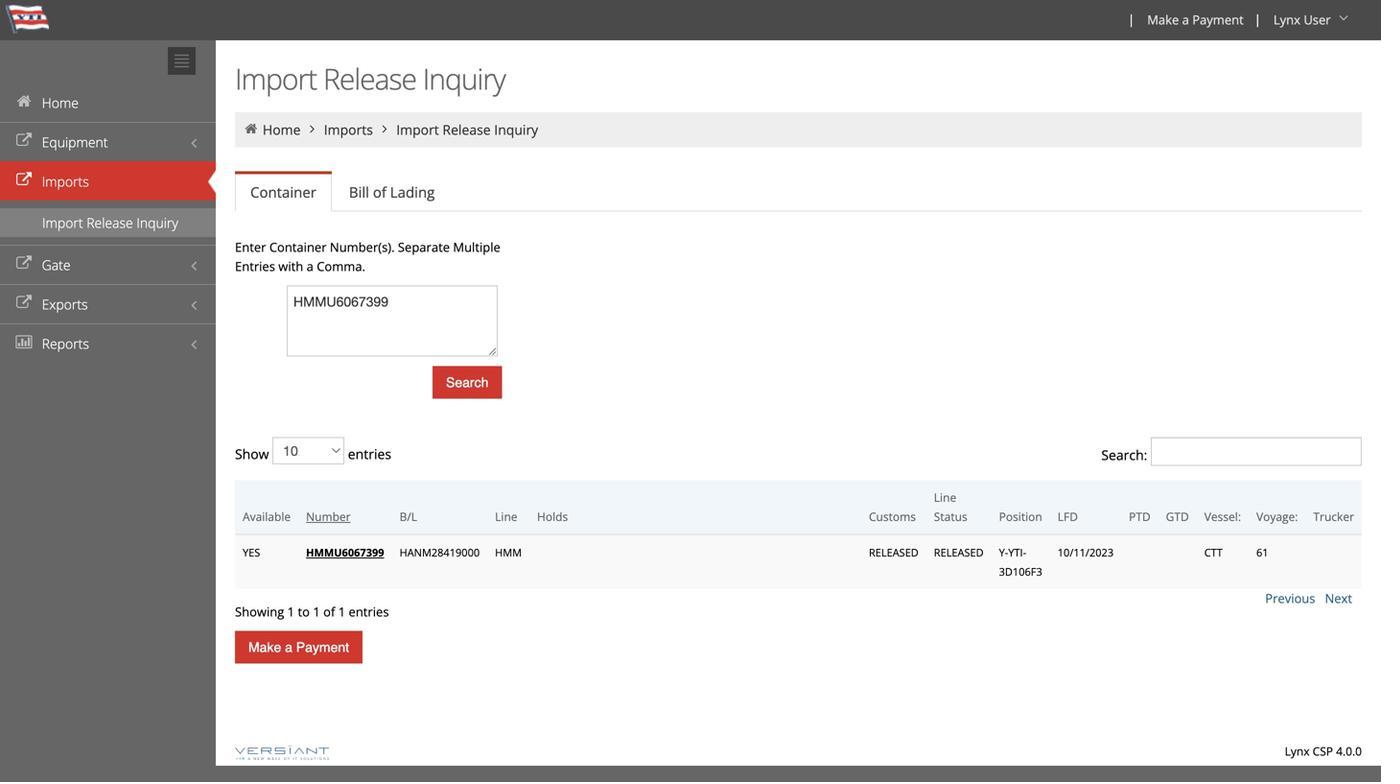 Task type: vqa. For each thing, say whether or not it's contained in the screenshot.
Exports link
yes



Task type: describe. For each thing, give the bounding box(es) containing it.
number(s).
[[330, 238, 395, 256]]

container link
[[235, 174, 332, 212]]

comma.
[[317, 258, 366, 275]]

line for line
[[495, 509, 518, 524]]

lynx user link
[[1266, 0, 1361, 40]]

csp
[[1313, 743, 1334, 759]]

with
[[279, 258, 304, 275]]

gate
[[42, 256, 71, 274]]

b/l
[[400, 509, 417, 524]]

y-
[[1000, 545, 1009, 560]]

ptd
[[1130, 509, 1151, 524]]

0 vertical spatial import release inquiry
[[235, 59, 506, 98]]

bill of lading
[[349, 182, 435, 202]]

search button
[[433, 366, 502, 399]]

holds
[[537, 509, 568, 524]]

number
[[306, 509, 351, 524]]

separate
[[398, 238, 450, 256]]

3 1 from the left
[[338, 603, 346, 620]]

gtd
[[1167, 509, 1190, 524]]

0 vertical spatial home
[[42, 94, 79, 112]]

container inside enter container number(s).  separate multiple entries with a comma.
[[269, 238, 327, 256]]

showing 1 to 1 of 1 entries
[[235, 603, 389, 620]]

2 horizontal spatial a
[[1183, 11, 1190, 28]]

lynx csp 4.0.0
[[1286, 743, 1363, 759]]

1 vertical spatial imports link
[[0, 161, 216, 201]]

lading
[[390, 182, 435, 202]]

import for import release inquiry link to the top
[[397, 120, 439, 139]]

search
[[446, 375, 489, 390]]

1 vertical spatial entries
[[349, 603, 389, 620]]

line status: activate to sort column ascending column header
[[927, 480, 992, 535]]

equipment
[[42, 133, 108, 151]]

reports
[[42, 334, 89, 353]]

lynx user
[[1274, 11, 1332, 28]]

customs
[[869, 509, 916, 524]]

row containing line status
[[235, 480, 1363, 535]]

multiple
[[453, 238, 501, 256]]

next
[[1326, 590, 1353, 607]]

imports inside 'imports' link
[[42, 172, 89, 191]]

1 1 from the left
[[288, 603, 295, 620]]

1 vertical spatial inquiry
[[495, 120, 539, 139]]

home image
[[14, 95, 34, 108]]

2 1 from the left
[[313, 603, 320, 620]]

next button
[[1326, 590, 1353, 607]]

to
[[298, 603, 310, 620]]

1 angle right image from the left
[[304, 122, 321, 136]]

10/11/2023
[[1058, 545, 1114, 560]]

status
[[935, 509, 968, 524]]

hanm28419000
[[400, 545, 480, 560]]

import release inquiry for bottom import release inquiry link
[[42, 214, 178, 232]]

0 vertical spatial make
[[1148, 11, 1180, 28]]

external link image for equipment
[[14, 134, 34, 147]]

1 horizontal spatial home link
[[263, 120, 301, 139]]

1 vertical spatial import release inquiry link
[[0, 208, 216, 237]]

0 vertical spatial import release inquiry link
[[397, 120, 539, 139]]

grid containing show
[[235, 286, 1363, 621]]

a inside button
[[285, 640, 293, 655]]

import for bottom import release inquiry link
[[42, 214, 83, 232]]

4.0.0
[[1337, 743, 1363, 759]]

y-yti- 3d106f3
[[1000, 545, 1043, 579]]

make a payment button
[[235, 631, 363, 664]]

2 horizontal spatial release
[[443, 120, 491, 139]]

customs: activate to sort column ascending column header
[[862, 480, 927, 535]]

2 vertical spatial release
[[87, 214, 133, 232]]

search:
[[1102, 446, 1152, 464]]

exports link
[[0, 284, 216, 323]]

exports
[[42, 295, 88, 313]]

line status
[[935, 489, 968, 524]]

angle down image
[[1335, 11, 1354, 24]]

0 vertical spatial inquiry
[[423, 59, 506, 98]]

make a payment inside make a payment button
[[249, 640, 349, 655]]

versiant image
[[235, 745, 329, 760]]

make a payment link
[[1139, 0, 1251, 40]]

gtd: activate to sort column ascending column header
[[1159, 480, 1197, 535]]

ptd: activate to sort column ascending column header
[[1122, 480, 1159, 535]]

2 vertical spatial inquiry
[[137, 214, 178, 232]]

1 horizontal spatial imports link
[[324, 120, 373, 139]]



Task type: locate. For each thing, give the bounding box(es) containing it.
released down customs at right
[[869, 545, 919, 560]]

make inside button
[[249, 640, 281, 655]]

0 horizontal spatial home
[[42, 94, 79, 112]]

1 vertical spatial release
[[443, 120, 491, 139]]

vessel:
[[1205, 509, 1242, 524]]

1 horizontal spatial angle right image
[[377, 122, 393, 136]]

yti-
[[1009, 545, 1027, 560]]

1 horizontal spatial a
[[307, 258, 314, 275]]

lfd: activate to sort column ascending column header
[[1051, 480, 1122, 535]]

1 horizontal spatial import
[[235, 59, 317, 98]]

1 horizontal spatial make a payment
[[1148, 11, 1244, 28]]

1 vertical spatial home
[[263, 120, 301, 139]]

1 horizontal spatial released
[[935, 545, 984, 560]]

external link image
[[14, 134, 34, 147], [14, 173, 34, 187], [14, 257, 34, 270]]

2 | from the left
[[1255, 11, 1262, 28]]

1 horizontal spatial make
[[1148, 11, 1180, 28]]

0 vertical spatial container
[[250, 182, 317, 202]]

0 horizontal spatial angle right image
[[304, 122, 321, 136]]

make a payment
[[1148, 11, 1244, 28], [249, 640, 349, 655]]

a
[[1183, 11, 1190, 28], [307, 258, 314, 275], [285, 640, 293, 655]]

lynx for lynx user
[[1274, 11, 1301, 28]]

61
[[1257, 545, 1269, 560]]

home image
[[243, 122, 260, 136]]

2 released from the left
[[935, 545, 984, 560]]

trucker
[[1314, 509, 1355, 524]]

home link
[[0, 83, 216, 122], [263, 120, 301, 139]]

0 horizontal spatial import
[[42, 214, 83, 232]]

0 horizontal spatial home link
[[0, 83, 216, 122]]

payment left lynx user
[[1193, 11, 1244, 28]]

container up "with"
[[269, 238, 327, 256]]

1 vertical spatial lynx
[[1286, 743, 1310, 759]]

1 horizontal spatial release
[[323, 59, 416, 98]]

1 vertical spatial make a payment
[[249, 640, 349, 655]]

voyage:
[[1257, 509, 1299, 524]]

home
[[42, 94, 79, 112], [263, 120, 301, 139]]

0 vertical spatial a
[[1183, 11, 1190, 28]]

0 vertical spatial line
[[935, 489, 957, 505]]

1
[[288, 603, 295, 620], [313, 603, 320, 620], [338, 603, 346, 620]]

2 vertical spatial a
[[285, 640, 293, 655]]

0 horizontal spatial import release inquiry link
[[0, 208, 216, 237]]

import up home image
[[235, 59, 317, 98]]

1 vertical spatial line
[[495, 509, 518, 524]]

imports
[[324, 120, 373, 139], [42, 172, 89, 191]]

grid
[[235, 286, 1363, 621]]

a inside enter container number(s).  separate multiple entries with a comma.
[[307, 258, 314, 275]]

import up gate
[[42, 214, 83, 232]]

line up status
[[935, 489, 957, 505]]

showing
[[235, 603, 284, 620]]

0 vertical spatial entries
[[345, 445, 392, 463]]

make a payment inside make a payment link
[[1148, 11, 1244, 28]]

1 external link image from the top
[[14, 134, 34, 147]]

entries
[[235, 258, 275, 275]]

imports link
[[324, 120, 373, 139], [0, 161, 216, 201]]

angle right image right home image
[[304, 122, 321, 136]]

0 vertical spatial lynx
[[1274, 11, 1301, 28]]

0 horizontal spatial make
[[249, 640, 281, 655]]

number: activate to sort column ascending column header
[[299, 480, 392, 535]]

1 | from the left
[[1129, 11, 1136, 28]]

2 external link image from the top
[[14, 173, 34, 187]]

external link image inside gate link
[[14, 257, 34, 270]]

of right bill
[[373, 182, 387, 202]]

1 vertical spatial imports
[[42, 172, 89, 191]]

of
[[373, 182, 387, 202], [324, 603, 335, 620]]

external link image inside 'imports' link
[[14, 173, 34, 187]]

released
[[869, 545, 919, 560], [935, 545, 984, 560]]

location: activate to sort column ascending column header
[[992, 480, 1051, 535]]

entries down the hmmu6067399
[[349, 603, 389, 620]]

1 horizontal spatial home
[[263, 120, 301, 139]]

imports down equipment
[[42, 172, 89, 191]]

import release inquiry link
[[397, 120, 539, 139], [0, 208, 216, 237]]

line
[[935, 489, 957, 505], [495, 509, 518, 524]]

import release inquiry link up gate link
[[0, 208, 216, 237]]

1 horizontal spatial import release inquiry link
[[397, 120, 539, 139]]

line up 'hmm'
[[495, 509, 518, 524]]

payment down 'showing 1 to 1 of 1 entries'
[[296, 640, 349, 655]]

angle right image
[[304, 122, 321, 136], [377, 122, 393, 136]]

line for line status
[[935, 489, 957, 505]]

1 vertical spatial import
[[397, 120, 439, 139]]

1 vertical spatial payment
[[296, 640, 349, 655]]

imports link up bill
[[324, 120, 373, 139]]

holds: activate to sort column ascending column header
[[530, 480, 862, 535]]

external link image
[[14, 296, 34, 310]]

container up enter
[[250, 182, 317, 202]]

reports link
[[0, 323, 216, 363]]

import release inquiry
[[235, 59, 506, 98], [397, 120, 539, 139], [42, 214, 178, 232]]

bill of lading link
[[334, 173, 450, 212]]

| left make a payment link
[[1129, 11, 1136, 28]]

hmmu6067399
[[306, 545, 384, 560]]

2 horizontal spatial import
[[397, 120, 439, 139]]

previous
[[1266, 590, 1316, 607]]

1 released from the left
[[869, 545, 919, 560]]

hmm
[[495, 545, 522, 560]]

|
[[1129, 11, 1136, 28], [1255, 11, 1262, 28]]

0 vertical spatial import
[[235, 59, 317, 98]]

lynx left csp
[[1286, 743, 1310, 759]]

0 horizontal spatial of
[[324, 603, 335, 620]]

import up lading
[[397, 120, 439, 139]]

1 vertical spatial import release inquiry
[[397, 120, 539, 139]]

0 vertical spatial imports
[[324, 120, 373, 139]]

1 horizontal spatial 1
[[313, 603, 320, 620]]

imports link down equipment
[[0, 161, 216, 201]]

external link image for imports
[[14, 173, 34, 187]]

released down status
[[935, 545, 984, 560]]

3 external link image from the top
[[14, 257, 34, 270]]

0 vertical spatial imports link
[[324, 120, 373, 139]]

0 vertical spatial make a payment
[[1148, 11, 1244, 28]]

b/l: activate to sort column ascending column header
[[392, 480, 488, 535]]

1 vertical spatial container
[[269, 238, 327, 256]]

home link right home image
[[263, 120, 301, 139]]

equipment link
[[0, 122, 216, 161]]

container
[[250, 182, 317, 202], [269, 238, 327, 256]]

line inside line status
[[935, 489, 957, 505]]

previous next
[[1266, 590, 1353, 607]]

home right home icon
[[42, 94, 79, 112]]

lynx
[[1274, 11, 1301, 28], [1286, 743, 1310, 759]]

ctt
[[1205, 545, 1223, 560]]

line: activate to sort column ascending column header
[[488, 480, 530, 535]]

1 horizontal spatial |
[[1255, 11, 1262, 28]]

entries up number: activate to sort column ascending column header at the left bottom of page
[[345, 445, 392, 463]]

0 horizontal spatial make a payment
[[249, 640, 349, 655]]

1 vertical spatial of
[[324, 603, 335, 620]]

1 vertical spatial make
[[249, 640, 281, 655]]

bill
[[349, 182, 369, 202]]

0 horizontal spatial payment
[[296, 640, 349, 655]]

import release inquiry for import release inquiry link to the top
[[397, 120, 539, 139]]

enter container number(s).  separate multiple entries with a comma.
[[235, 238, 501, 275]]

make
[[1148, 11, 1180, 28], [249, 640, 281, 655]]

2 vertical spatial import
[[42, 214, 83, 232]]

1 horizontal spatial of
[[373, 182, 387, 202]]

available: activate to sort column ascending column header
[[235, 480, 299, 535]]

lynx left user
[[1274, 11, 1301, 28]]

row
[[235, 480, 1363, 535]]

None text field
[[287, 286, 498, 357], [1152, 437, 1363, 466], [287, 286, 498, 357], [1152, 437, 1363, 466]]

external link image for gate
[[14, 257, 34, 270]]

2 vertical spatial import release inquiry
[[42, 214, 178, 232]]

show
[[235, 445, 273, 463]]

angle right image up the bill of lading
[[377, 122, 393, 136]]

payment
[[1193, 11, 1244, 28], [296, 640, 349, 655]]

payment inside button
[[296, 640, 349, 655]]

0 horizontal spatial a
[[285, 640, 293, 655]]

import
[[235, 59, 317, 98], [397, 120, 439, 139], [42, 214, 83, 232]]

import release inquiry link up lading
[[397, 120, 539, 139]]

0 horizontal spatial |
[[1129, 11, 1136, 28]]

0 horizontal spatial line
[[495, 509, 518, 524]]

vessel:: activate to sort column ascending column header
[[1197, 480, 1250, 535]]

1 vertical spatial a
[[307, 258, 314, 275]]

home right home image
[[263, 120, 301, 139]]

0 vertical spatial payment
[[1193, 11, 1244, 28]]

yes
[[243, 545, 260, 560]]

0 horizontal spatial 1
[[288, 603, 295, 620]]

release
[[323, 59, 416, 98], [443, 120, 491, 139], [87, 214, 133, 232]]

0 vertical spatial of
[[373, 182, 387, 202]]

external link image inside equipment 'link'
[[14, 134, 34, 147]]

voyage:: activate to sort column ascending column header
[[1250, 480, 1307, 535]]

position
[[1000, 509, 1043, 524]]

inquiry
[[423, 59, 506, 98], [495, 120, 539, 139], [137, 214, 178, 232]]

home link up equipment
[[0, 83, 216, 122]]

imports up bill
[[324, 120, 373, 139]]

0 horizontal spatial release
[[87, 214, 133, 232]]

0 vertical spatial external link image
[[14, 134, 34, 147]]

of inside grid
[[324, 603, 335, 620]]

enter
[[235, 238, 266, 256]]

0 vertical spatial release
[[323, 59, 416, 98]]

2 angle right image from the left
[[377, 122, 393, 136]]

1 horizontal spatial line
[[935, 489, 957, 505]]

trucker: activate to sort column ascending column header
[[1307, 480, 1363, 535]]

1 horizontal spatial imports
[[324, 120, 373, 139]]

| left lynx user
[[1255, 11, 1262, 28]]

0 horizontal spatial imports
[[42, 172, 89, 191]]

lfd
[[1058, 509, 1079, 524]]

gate link
[[0, 245, 216, 284]]

0 horizontal spatial imports link
[[0, 161, 216, 201]]

1 vertical spatial external link image
[[14, 173, 34, 187]]

of right "to"
[[324, 603, 335, 620]]

2 vertical spatial external link image
[[14, 257, 34, 270]]

available
[[243, 509, 291, 524]]

lynx for lynx csp 4.0.0
[[1286, 743, 1310, 759]]

0 horizontal spatial released
[[869, 545, 919, 560]]

2 horizontal spatial 1
[[338, 603, 346, 620]]

previous button
[[1266, 590, 1316, 607]]

3d106f3
[[1000, 564, 1043, 579]]

entries
[[345, 445, 392, 463], [349, 603, 389, 620]]

user
[[1305, 11, 1332, 28]]

bar chart image
[[14, 335, 34, 349]]

1 horizontal spatial payment
[[1193, 11, 1244, 28]]



